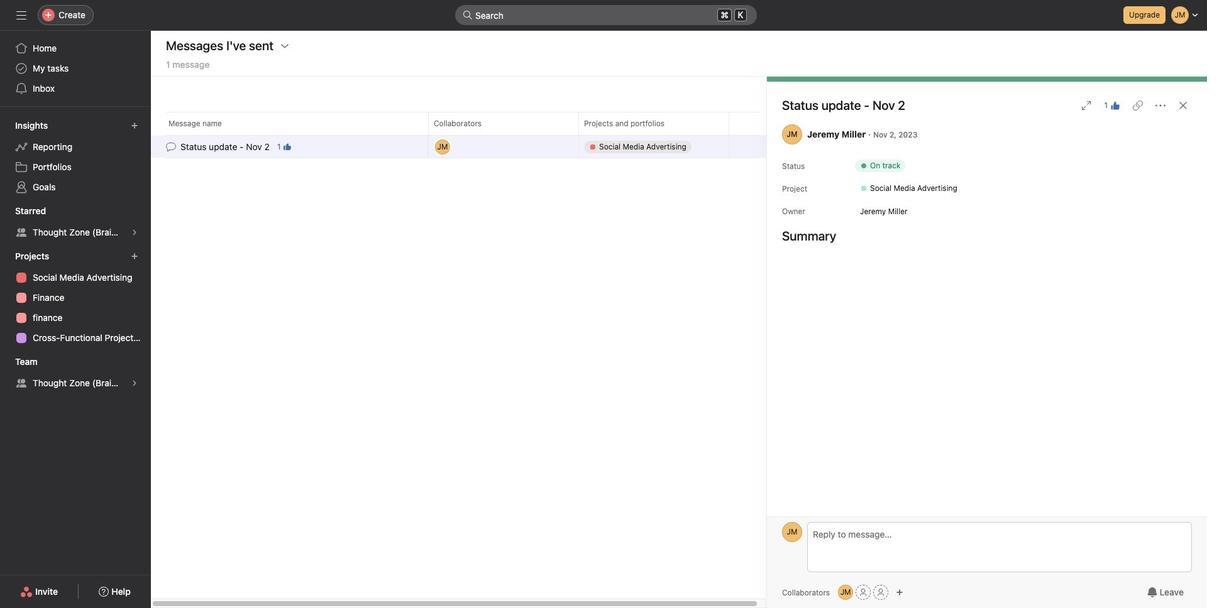 Task type: describe. For each thing, give the bounding box(es) containing it.
2 column header from the left
[[428, 112, 582, 135]]

conversation name for status update - nov 2 cell
[[151, 135, 428, 158]]

Search tasks, projects, and more text field
[[455, 5, 757, 25]]

new insights image
[[131, 122, 138, 130]]

new project or portfolio image
[[131, 253, 138, 260]]

1 column header from the left
[[166, 112, 432, 135]]

1 like. you liked this task image inside conversation name for status update - nov 2 cell
[[283, 143, 291, 151]]

more actions image
[[1155, 101, 1166, 111]]

projects element
[[0, 245, 151, 351]]

open user profile image
[[782, 522, 802, 543]]

global element
[[0, 31, 151, 106]]

prominent image
[[463, 10, 473, 20]]

hide sidebar image
[[16, 10, 26, 20]]



Task type: vqa. For each thing, say whether or not it's contained in the screenshot.
— dropdown button
no



Task type: locate. For each thing, give the bounding box(es) containing it.
insights element
[[0, 114, 151, 200]]

starred element
[[0, 200, 151, 245]]

0 horizontal spatial 1 like. you liked this task image
[[283, 143, 291, 151]]

cell
[[578, 135, 729, 158]]

1 like. you liked this task image
[[1110, 101, 1120, 111], [283, 143, 291, 151]]

see details, thought zone (brainstorm space) image
[[131, 380, 138, 387]]

None field
[[455, 5, 757, 25]]

column header
[[166, 112, 432, 135], [428, 112, 582, 135], [578, 112, 732, 135]]

full screen image
[[1082, 101, 1092, 111]]

actions image
[[280, 41, 290, 51]]

close this status update image
[[1178, 101, 1188, 111]]

tree grid
[[151, 134, 775, 159]]

1 horizontal spatial 1 like. you liked this task image
[[1110, 101, 1120, 111]]

teams element
[[0, 351, 151, 396]]

add or remove collaborators image
[[838, 585, 853, 600]]

add or remove collaborators image
[[896, 589, 903, 597]]

1 vertical spatial 1 like. you liked this task image
[[283, 143, 291, 151]]

row
[[151, 112, 775, 135], [151, 134, 775, 159], [166, 135, 759, 136]]

0 vertical spatial 1 like. you liked this task image
[[1110, 101, 1120, 111]]

see details, thought zone (brainstorm space) image
[[131, 229, 138, 236]]

3 column header from the left
[[578, 112, 732, 135]]

copy link image
[[1133, 101, 1143, 111]]



